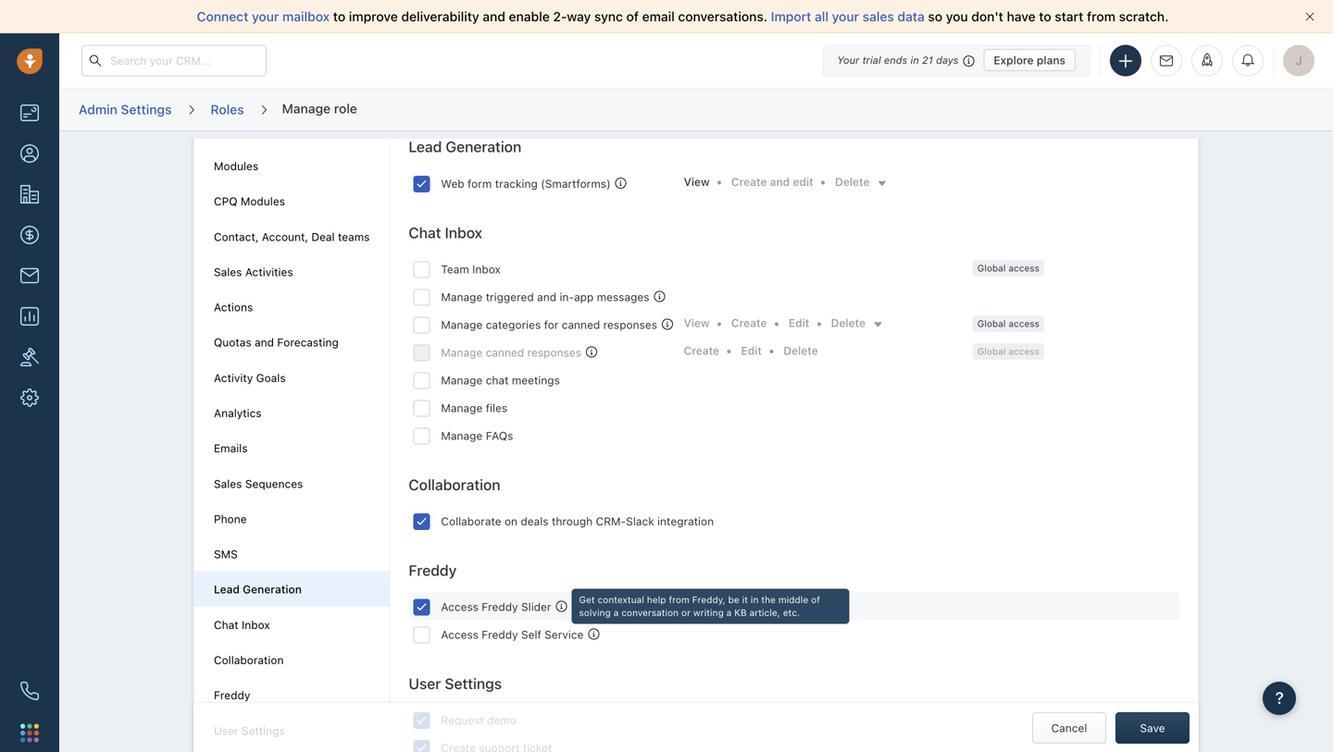 Task type: describe. For each thing, give the bounding box(es) containing it.
contact,
[[214, 230, 259, 243]]

view for create
[[684, 317, 710, 330]]

integration
[[658, 515, 714, 528]]

0 horizontal spatial edit
[[741, 344, 762, 357]]

explore plans link
[[984, 49, 1076, 71]]

0 vertical spatial chat
[[409, 224, 441, 242]]

plans
[[1037, 54, 1066, 67]]

solving
[[579, 608, 611, 619]]

of inside get contextual help from freddy, be it in the middle of solving a conversation or writing a kb article, etc.
[[811, 595, 820, 606]]

web
[[441, 177, 465, 190]]

21
[[922, 54, 933, 66]]

1 horizontal spatial from
[[1087, 9, 1116, 24]]

activity
[[214, 372, 253, 385]]

contextual
[[598, 595, 644, 606]]

in-
[[560, 291, 574, 304]]

from inside get contextual help from freddy, be it in the middle of solving a conversation or writing a kb article, etc.
[[669, 595, 690, 606]]

manage canned responses
[[441, 346, 582, 359]]

teams
[[338, 230, 370, 243]]

trial
[[863, 54, 881, 66]]

manage for manage chat meetings
[[441, 374, 483, 387]]

global for edit
[[978, 318, 1006, 329]]

sales activities link
[[214, 266, 293, 279]]

1 access from the top
[[1009, 263, 1040, 274]]

0 horizontal spatial lead
[[214, 584, 240, 597]]

0 vertical spatial responses
[[604, 318, 658, 331]]

be
[[728, 595, 740, 606]]

all
[[815, 9, 829, 24]]

app
[[574, 291, 594, 304]]

1 to from the left
[[333, 9, 346, 24]]

web form tracking (smartforms)
[[441, 177, 611, 190]]

emails link
[[214, 442, 248, 455]]

1 vertical spatial inbox
[[472, 263, 501, 276]]

collaborate
[[441, 515, 502, 528]]

cpq
[[214, 195, 238, 208]]

1 global from the top
[[978, 263, 1006, 274]]

manage role
[[282, 101, 357, 116]]

messages
[[597, 291, 650, 304]]

freddy,
[[692, 595, 726, 606]]

manage for manage canned responses
[[441, 346, 483, 359]]

freddy down collaboration link
[[214, 690, 250, 703]]

quotas and forecasting
[[214, 336, 339, 349]]

data
[[898, 9, 925, 24]]

demo
[[487, 715, 517, 728]]

manage for manage categories for canned responses
[[441, 318, 483, 331]]

cpq modules link
[[214, 195, 285, 208]]

activities
[[245, 266, 293, 279]]

analytics
[[214, 407, 262, 420]]

get contextual help from freddy, be it in the middle of solving a conversation or writing a kb article, etc.
[[579, 595, 820, 619]]

in inside get contextual help from freddy, be it in the middle of solving a conversation or writing a kb article, etc.
[[751, 595, 759, 606]]

phone image
[[20, 683, 39, 701]]

faqs
[[486, 430, 513, 443]]

close image
[[1306, 12, 1315, 21]]

have
[[1007, 9, 1036, 24]]

save button
[[1116, 713, 1190, 745]]

the
[[762, 595, 776, 606]]

categories
[[486, 318, 541, 331]]

2 vertical spatial settings
[[242, 725, 285, 738]]

actions link
[[214, 301, 253, 314]]

etc.
[[783, 608, 800, 619]]

proactively send chat messages to website visitors based on predefined conditions image
[[654, 291, 665, 302]]

access for delete
[[1009, 346, 1040, 357]]

freddy link
[[214, 690, 250, 703]]

manage categories for canned responses
[[441, 318, 658, 331]]

Search your CRM... text field
[[81, 45, 267, 76]]

1 vertical spatial delete
[[831, 317, 866, 330]]

scratch.
[[1119, 9, 1169, 24]]

manage for manage triggered and in-app messages
[[441, 291, 483, 304]]

article,
[[750, 608, 781, 619]]

freddy down "access freddy slider"
[[482, 629, 518, 642]]

files
[[486, 402, 508, 415]]

connect
[[197, 9, 249, 24]]

deal
[[311, 230, 335, 243]]

1 vertical spatial responses
[[528, 346, 582, 359]]

global for delete
[[978, 346, 1006, 357]]

2 your from the left
[[832, 9, 859, 24]]

start
[[1055, 9, 1084, 24]]

0 vertical spatial edit
[[789, 317, 810, 330]]

slider
[[521, 601, 551, 614]]

forecasting
[[277, 336, 339, 349]]

quotas
[[214, 336, 252, 349]]

conversation
[[622, 608, 679, 619]]

self
[[521, 629, 542, 642]]

0 vertical spatial lead
[[409, 138, 442, 156]]

or
[[682, 608, 691, 619]]

0 horizontal spatial chat inbox
[[214, 619, 270, 632]]

your trial ends in 21 days
[[838, 54, 959, 66]]

create and edit
[[732, 175, 814, 188]]

activity goals link
[[214, 372, 286, 385]]

crm-
[[596, 515, 626, 528]]

import all your sales data link
[[771, 9, 928, 24]]

0 vertical spatial collaboration
[[409, 476, 501, 494]]

access freddy self service
[[441, 629, 584, 642]]

view for create and edit
[[684, 175, 710, 188]]

send email image
[[1160, 55, 1173, 67]]

improve
[[349, 9, 398, 24]]

manage triggered and in-app messages
[[441, 291, 650, 304]]

sync
[[595, 9, 623, 24]]

connect your mailbox link
[[197, 9, 333, 24]]

middle
[[779, 595, 809, 606]]

2 vertical spatial inbox
[[242, 619, 270, 632]]

1 vertical spatial user settings
[[214, 725, 285, 738]]

freddy down collaborate
[[409, 562, 457, 580]]

import
[[771, 9, 812, 24]]

don't
[[972, 9, 1004, 24]]

on
[[505, 515, 518, 528]]

analytics link
[[214, 407, 262, 420]]

roles link
[[210, 95, 245, 124]]

cpq modules
[[214, 195, 285, 208]]

account,
[[262, 230, 308, 243]]

get contextual help from freddy, be it in the middle of solving a conversation or writing a kb article, etc. tooltip
[[572, 590, 854, 625]]

phone
[[214, 513, 247, 526]]

for
[[544, 318, 559, 331]]

categories are folders for organizing your canned responses image
[[662, 319, 673, 330]]

1 global access from the top
[[978, 263, 1040, 274]]

it
[[742, 595, 748, 606]]



Task type: vqa. For each thing, say whether or not it's contained in the screenshot.
bottom the from
no



Task type: locate. For each thing, give the bounding box(es) containing it.
1 access from the top
[[441, 601, 479, 614]]

2 view from the top
[[684, 317, 710, 330]]

deflect and enable self service for your customer issues to automate resolutions image
[[588, 629, 600, 640]]

manage for manage role
[[282, 101, 331, 116]]

collaboration link
[[214, 654, 284, 667]]

canned responses are replies that you can invoke for common questions in chats image
[[586, 347, 597, 358]]

when visitors fill forms on your website, add them as contacts in the crm image
[[616, 178, 627, 189]]

phone link
[[214, 513, 247, 526]]

team inbox
[[441, 263, 501, 276]]

days
[[936, 54, 959, 66]]

manage faqs
[[441, 430, 513, 443]]

email
[[642, 9, 675, 24]]

explore plans
[[994, 54, 1066, 67]]

generation
[[446, 138, 522, 156], [243, 584, 302, 597]]

0 horizontal spatial settings
[[121, 102, 172, 117]]

of right middle
[[811, 595, 820, 606]]

2 access from the top
[[441, 629, 479, 642]]

your
[[252, 9, 279, 24], [832, 9, 859, 24]]

0 vertical spatial global
[[978, 263, 1006, 274]]

0 horizontal spatial a
[[614, 608, 619, 619]]

manage down team
[[441, 291, 483, 304]]

and right 'quotas'
[[255, 336, 274, 349]]

0 vertical spatial inbox
[[445, 224, 483, 242]]

0 vertical spatial access
[[441, 601, 479, 614]]

chat up team
[[409, 224, 441, 242]]

sales for sales sequences
[[214, 478, 242, 491]]

1 horizontal spatial collaboration
[[409, 476, 501, 494]]

meetings
[[512, 374, 560, 387]]

chat up collaboration link
[[214, 619, 239, 632]]

to left start
[[1039, 9, 1052, 24]]

chat inbox link
[[214, 619, 270, 632]]

settings up the request demo
[[445, 676, 502, 693]]

0 vertical spatial settings
[[121, 102, 172, 117]]

1 horizontal spatial your
[[832, 9, 859, 24]]

0 vertical spatial user
[[409, 676, 441, 693]]

0 vertical spatial access
[[1009, 263, 1040, 274]]

1 vertical spatial chat
[[214, 619, 239, 632]]

your left mailbox
[[252, 9, 279, 24]]

0 horizontal spatial canned
[[486, 346, 524, 359]]

global access for delete
[[978, 346, 1040, 357]]

1 vertical spatial modules
[[241, 195, 285, 208]]

1 horizontal spatial chat
[[409, 224, 441, 242]]

modules link
[[214, 160, 258, 173]]

settings right admin
[[121, 102, 172, 117]]

form
[[468, 177, 492, 190]]

manage for manage faqs
[[441, 430, 483, 443]]

generation up form
[[446, 138, 522, 156]]

0 vertical spatial delete
[[835, 175, 870, 188]]

lead generation
[[409, 138, 522, 156], [214, 584, 302, 597]]

manage up the manage files
[[441, 374, 483, 387]]

0 horizontal spatial in
[[751, 595, 759, 606]]

delete for create and edit
[[835, 175, 870, 188]]

1 vertical spatial edit
[[741, 344, 762, 357]]

1 vertical spatial lead
[[214, 584, 240, 597]]

2 sales from the top
[[214, 478, 242, 491]]

2 vertical spatial delete
[[784, 344, 818, 357]]

0 vertical spatial from
[[1087, 9, 1116, 24]]

of right sync
[[627, 9, 639, 24]]

collaboration down chat inbox link
[[214, 654, 284, 667]]

collaboration up collaborate
[[409, 476, 501, 494]]

1 vertical spatial settings
[[445, 676, 502, 693]]

sales sequences
[[214, 478, 303, 491]]

1 horizontal spatial settings
[[242, 725, 285, 738]]

1 vertical spatial chat inbox
[[214, 619, 270, 632]]

access
[[441, 601, 479, 614], [441, 629, 479, 642]]

(smartforms)
[[541, 177, 611, 190]]

from right start
[[1087, 9, 1116, 24]]

1 horizontal spatial responses
[[604, 318, 658, 331]]

so
[[928, 9, 943, 24]]

kb
[[735, 608, 747, 619]]

0 vertical spatial view
[[684, 175, 710, 188]]

request
[[441, 715, 484, 728]]

0 vertical spatial in
[[911, 54, 919, 66]]

1 horizontal spatial user
[[409, 676, 441, 693]]

1 vertical spatial create
[[732, 317, 767, 330]]

tracking
[[495, 177, 538, 190]]

0 horizontal spatial collaboration
[[214, 654, 284, 667]]

1 sales from the top
[[214, 266, 242, 279]]

global access for edit
[[978, 318, 1040, 329]]

user settings down freddy link
[[214, 725, 285, 738]]

admin settings
[[79, 102, 172, 117]]

2 vertical spatial access
[[1009, 346, 1040, 357]]

manage left role
[[282, 101, 331, 116]]

1 horizontal spatial in
[[911, 54, 919, 66]]

collaboration
[[409, 476, 501, 494], [214, 654, 284, 667]]

quotas and forecasting link
[[214, 336, 339, 349]]

1 your from the left
[[252, 9, 279, 24]]

0 horizontal spatial responses
[[528, 346, 582, 359]]

1 vertical spatial user
[[214, 725, 239, 738]]

1 horizontal spatial canned
[[562, 318, 600, 331]]

1 vertical spatial collaboration
[[214, 654, 284, 667]]

get
[[579, 595, 595, 606]]

your right all
[[832, 9, 859, 24]]

settings down freddy link
[[242, 725, 285, 738]]

2 global access from the top
[[978, 318, 1040, 329]]

manage left categories
[[441, 318, 483, 331]]

a left kb
[[727, 608, 732, 619]]

generation up chat inbox link
[[243, 584, 302, 597]]

freshworks switcher image
[[20, 724, 39, 743]]

sales up actions link
[[214, 266, 242, 279]]

access up access freddy self service
[[441, 601, 479, 614]]

properties image
[[20, 348, 39, 367]]

3 global from the top
[[978, 346, 1006, 357]]

3 global access from the top
[[978, 346, 1040, 357]]

modules up cpq
[[214, 160, 258, 173]]

modules right cpq
[[241, 195, 285, 208]]

a
[[614, 608, 619, 619], [727, 608, 732, 619]]

1 horizontal spatial a
[[727, 608, 732, 619]]

writing
[[694, 608, 724, 619]]

view left create and edit
[[684, 175, 710, 188]]

way
[[567, 9, 591, 24]]

0 horizontal spatial from
[[669, 595, 690, 606]]

0 horizontal spatial to
[[333, 9, 346, 24]]

user settings up request
[[409, 676, 502, 693]]

a down contextual
[[614, 608, 619, 619]]

1 vertical spatial canned
[[486, 346, 524, 359]]

cancel button
[[1033, 713, 1107, 745]]

global
[[978, 263, 1006, 274], [978, 318, 1006, 329], [978, 346, 1006, 357]]

sales sequences link
[[214, 478, 303, 491]]

2 to from the left
[[1039, 9, 1052, 24]]

0 vertical spatial global access
[[978, 263, 1040, 274]]

deliverability
[[401, 9, 479, 24]]

0 vertical spatial lead generation
[[409, 138, 522, 156]]

modules
[[214, 160, 258, 173], [241, 195, 285, 208]]

0 horizontal spatial lead generation
[[214, 584, 302, 597]]

create
[[732, 175, 767, 188], [732, 317, 767, 330], [684, 344, 720, 357]]

access freddy slider
[[441, 601, 551, 614]]

access for access freddy slider
[[441, 601, 479, 614]]

responses down the messages
[[604, 318, 658, 331]]

chat
[[486, 374, 509, 387]]

1 vertical spatial of
[[811, 595, 820, 606]]

3 access from the top
[[1009, 346, 1040, 357]]

1 vertical spatial sales
[[214, 478, 242, 491]]

lead generation link
[[214, 584, 302, 597]]

manage down the manage files
[[441, 430, 483, 443]]

sales activities
[[214, 266, 293, 279]]

0 vertical spatial chat inbox
[[409, 224, 483, 242]]

and left the edit
[[770, 175, 790, 188]]

view right categories are folders for organizing your canned responses image
[[684, 317, 710, 330]]

in right it
[[751, 595, 759, 606]]

in left 21
[[911, 54, 919, 66]]

2 vertical spatial global
[[978, 346, 1006, 357]]

slack
[[626, 515, 654, 528]]

lead down sms link
[[214, 584, 240, 597]]

1 vertical spatial view
[[684, 317, 710, 330]]

canned down app
[[562, 318, 600, 331]]

and left enable
[[483, 9, 506, 24]]

collaborate on deals through crm-slack integration
[[441, 515, 714, 528]]

access for access freddy self service
[[441, 629, 479, 642]]

1 vertical spatial access
[[441, 629, 479, 642]]

1 horizontal spatial edit
[[789, 317, 810, 330]]

from
[[1087, 9, 1116, 24], [669, 595, 690, 606]]

sales
[[863, 9, 894, 24]]

mailbox
[[282, 9, 330, 24]]

1 horizontal spatial of
[[811, 595, 820, 606]]

user settings
[[409, 676, 502, 693], [214, 725, 285, 738]]

admin
[[79, 102, 117, 117]]

1 horizontal spatial chat inbox
[[409, 224, 483, 242]]

freddy up access freddy self service
[[482, 601, 518, 614]]

deals
[[521, 515, 549, 528]]

chat inbox
[[409, 224, 483, 242], [214, 619, 270, 632]]

canned
[[562, 318, 600, 331], [486, 346, 524, 359]]

sales up 'phone' link
[[214, 478, 242, 491]]

1 vertical spatial access
[[1009, 318, 1040, 329]]

1 vertical spatial from
[[669, 595, 690, 606]]

access down "access freddy slider"
[[441, 629, 479, 642]]

in
[[911, 54, 919, 66], [751, 595, 759, 606]]

connect your mailbox to improve deliverability and enable 2-way sync of email conversations. import all your sales data so you don't have to start from scratch.
[[197, 9, 1169, 24]]

2 access from the top
[[1009, 318, 1040, 329]]

0 horizontal spatial chat
[[214, 619, 239, 632]]

phone element
[[11, 673, 48, 710]]

1 view from the top
[[684, 175, 710, 188]]

0 vertical spatial user settings
[[409, 676, 502, 693]]

inbox up team inbox
[[445, 224, 483, 242]]

explore
[[994, 54, 1034, 67]]

2 vertical spatial create
[[684, 344, 720, 357]]

0 vertical spatial canned
[[562, 318, 600, 331]]

to right mailbox
[[333, 9, 346, 24]]

0 horizontal spatial your
[[252, 9, 279, 24]]

0 vertical spatial modules
[[214, 160, 258, 173]]

user settings link
[[214, 725, 285, 738]]

what's new image
[[1201, 53, 1214, 66]]

2-
[[553, 9, 567, 24]]

access
[[1009, 263, 1040, 274], [1009, 318, 1040, 329], [1009, 346, 1040, 357]]

lead generation up chat inbox link
[[214, 584, 302, 597]]

0 horizontal spatial user
[[214, 725, 239, 738]]

2 a from the left
[[727, 608, 732, 619]]

1 horizontal spatial lead generation
[[409, 138, 522, 156]]

1 vertical spatial in
[[751, 595, 759, 606]]

0 vertical spatial create
[[732, 175, 767, 188]]

sales for sales activities
[[214, 266, 242, 279]]

0 horizontal spatial generation
[[243, 584, 302, 597]]

access for edit
[[1009, 318, 1040, 329]]

1 horizontal spatial to
[[1039, 9, 1052, 24]]

manage for manage files
[[441, 402, 483, 415]]

1 horizontal spatial lead
[[409, 138, 442, 156]]

emails
[[214, 442, 248, 455]]

manage files
[[441, 402, 508, 415]]

0 vertical spatial generation
[[446, 138, 522, 156]]

activity goals
[[214, 372, 286, 385]]

chat inbox up collaboration link
[[214, 619, 270, 632]]

0 vertical spatial sales
[[214, 266, 242, 279]]

2 global from the top
[[978, 318, 1006, 329]]

and left in-
[[537, 291, 557, 304]]

lead up the web
[[409, 138, 442, 156]]

manage up 'manage faqs' on the left of the page
[[441, 402, 483, 415]]

ends
[[884, 54, 908, 66]]

from up or
[[669, 595, 690, 606]]

1 a from the left
[[614, 608, 619, 619]]

canned up the manage chat meetings
[[486, 346, 524, 359]]

chat inbox up team
[[409, 224, 483, 242]]

1 vertical spatial generation
[[243, 584, 302, 597]]

1 vertical spatial global access
[[978, 318, 1040, 329]]

inbox down lead generation link
[[242, 619, 270, 632]]

1 horizontal spatial user settings
[[409, 676, 502, 693]]

admin settings link
[[78, 95, 173, 124]]

0 horizontal spatial of
[[627, 9, 639, 24]]

2 vertical spatial global access
[[978, 346, 1040, 357]]

conversations.
[[678, 9, 768, 24]]

1 vertical spatial lead generation
[[214, 584, 302, 597]]

0 horizontal spatial user settings
[[214, 725, 285, 738]]

lead generation up the web
[[409, 138, 522, 156]]

sequences
[[245, 478, 303, 491]]

edit
[[793, 175, 814, 188]]

0 vertical spatial of
[[627, 9, 639, 24]]

1 vertical spatial global
[[978, 318, 1006, 329]]

manage up the manage chat meetings
[[441, 346, 483, 359]]

inbox right team
[[472, 263, 501, 276]]

1 horizontal spatial generation
[[446, 138, 522, 156]]

save
[[1140, 722, 1166, 735]]

triggered
[[486, 291, 534, 304]]

delete for edit
[[784, 344, 818, 357]]

2 horizontal spatial settings
[[445, 676, 502, 693]]

through
[[552, 515, 593, 528]]

responses down for
[[528, 346, 582, 359]]



